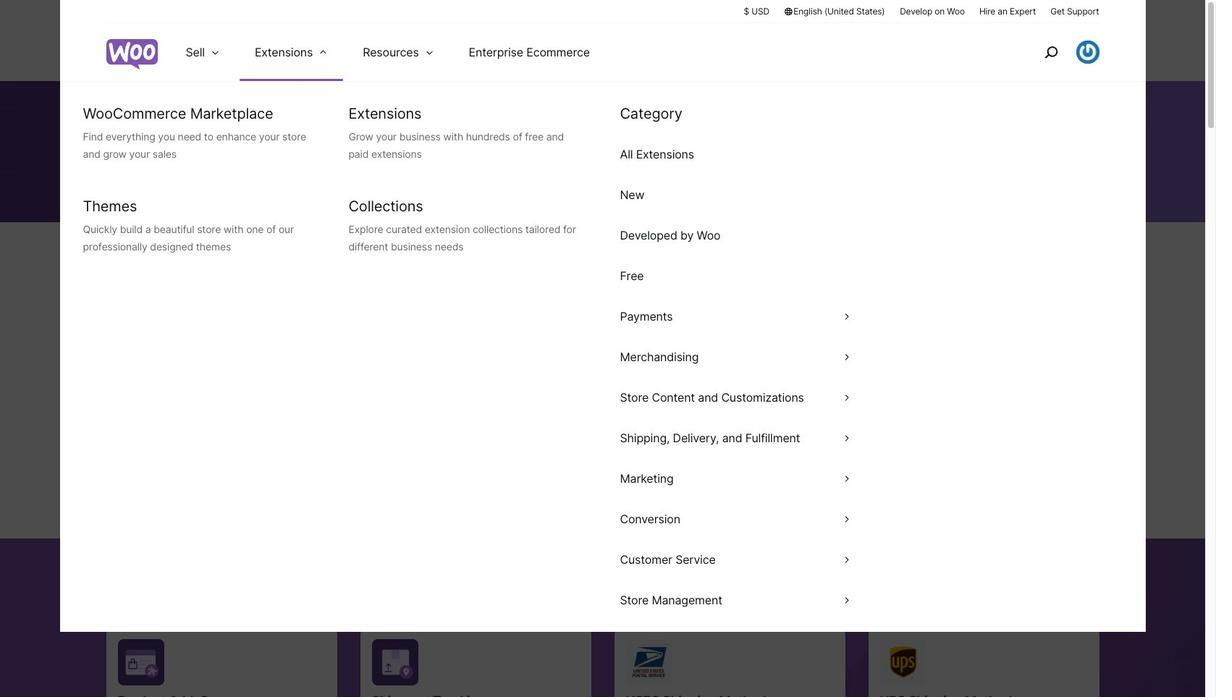 Task type: describe. For each thing, give the bounding box(es) containing it.
open account menu image
[[1076, 41, 1100, 64]]



Task type: locate. For each thing, give the bounding box(es) containing it.
service navigation menu element
[[1013, 29, 1100, 76]]

search image
[[1040, 41, 1063, 64]]



